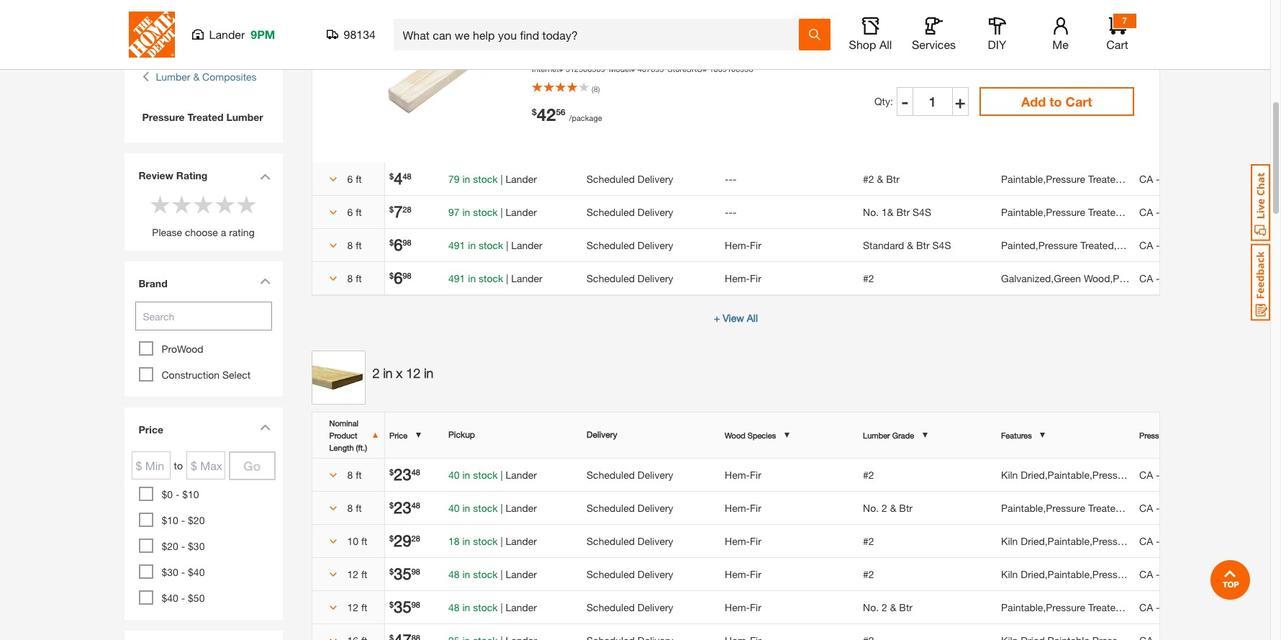 Task type: describe. For each thing, give the bounding box(es) containing it.
12 ft for no. 2 & btr
[[347, 601, 368, 613]]

6 scheduled delivery from the top
[[587, 501, 674, 514]]

ca - copper azole for 2nd 8 ft button
[[1140, 272, 1224, 284]]

go
[[243, 458, 261, 473]]

4 caret image from the top
[[329, 637, 337, 640]]

3 ca from the top
[[1140, 239, 1154, 251]]

1 star symbol image from the left
[[149, 194, 171, 215]]

48 for #2
[[412, 467, 420, 476]]

5 azole from the top
[[1200, 468, 1224, 481]]

--- for 7
[[725, 206, 737, 218]]

premium
[[660, 31, 700, 43]]

4 8 ft button from the top
[[322, 500, 374, 515]]

all inside button
[[880, 37, 892, 51]]

3 azole from the top
[[1200, 239, 1224, 251]]

nominal product length (ft.)
[[329, 418, 367, 452]]

to for cart
[[1050, 93, 1062, 109]]

1 8 ft button from the top
[[322, 237, 374, 252]]

price-range-upperBound telephone field
[[186, 451, 225, 479]]

8 ft for caret icon associated with 1st 8 ft button from the bottom of the page
[[347, 501, 362, 514]]

ca - copper azole for 1st 8 ft button
[[1140, 239, 1224, 251]]

hem- for 2nd 8 ft button
[[725, 272, 750, 284]]

internet# 312560569 model# 407695 storesku# 1005166938
[[532, 64, 753, 73]]

1 horizontal spatial $10
[[182, 488, 199, 500]]

pressure for pressure treatment chemical
[[1140, 430, 1171, 440]]

caret icon image for brand
[[260, 278, 270, 284]]

ft for #2 '12 ft' button
[[361, 568, 368, 580]]

79 in stock | lander
[[449, 172, 537, 185]]

98 for 1st 8 ft button
[[403, 237, 412, 247]]

scheduled for 1st 8 ft button from the bottom of the page
[[587, 501, 635, 514]]

no. 2 & btr for 35
[[863, 601, 913, 613]]

48 for no. 2 & btr
[[412, 500, 420, 509]]

1 scheduled delivery from the top
[[587, 172, 674, 185]]

lander 9pm
[[209, 27, 275, 41]]

diy button
[[974, 17, 1021, 52]]

shop all
[[849, 37, 892, 51]]

4 ca from the top
[[1140, 272, 1154, 284]]

)
[[598, 84, 600, 94]]

1 caret image from the top
[[329, 176, 337, 183]]

add
[[1022, 93, 1046, 109]]

18
[[449, 535, 460, 547]]

caret image for '12 ft' button corresponding to no. 2 & btr
[[329, 604, 337, 611]]

2 in x 12 in
[[373, 365, 434, 380]]

caret image for third 8 ft button from the top
[[329, 472, 337, 479]]

1 azole from the top
[[1200, 172, 1224, 185]]

lumber left grade
[[863, 430, 890, 440]]

1 horizontal spatial cart
[[1107, 37, 1129, 51]]

caret image for #2 '12 ft' button
[[329, 571, 337, 578]]

1 #2 from the top
[[863, 172, 874, 185]]

+ view all
[[714, 311, 758, 324]]

$10 - $20 link
[[162, 514, 205, 526]]

lumber inside 2 in. x 4 in. x 4 ft. premium ground contact pressure-treated lumber (3-pack)
[[532, 46, 567, 58]]

8 for 2nd 8 ft button
[[347, 272, 353, 284]]

2 in. x 4 in. x 4 ft. premium ground contact pressure-treated lumber (3-pack)
[[532, 31, 858, 58]]

$ 7 28
[[390, 202, 412, 221]]

3 star symbol image from the left
[[236, 194, 257, 215]]

9 ca from the top
[[1140, 601, 1154, 613]]

treated,stainable for 7
[[1088, 206, 1167, 218]]

no. for 6
[[863, 206, 879, 218]]

2 vertical spatial treated
[[1155, 272, 1189, 284]]

stock for 1st 8 ft button
[[479, 239, 503, 251]]

caret image for 1st 8 ft button
[[329, 242, 337, 249]]

3 fir from the top
[[750, 468, 762, 481]]

0 horizontal spatial all
[[747, 311, 758, 324]]

2 scheduled delivery from the top
[[587, 206, 674, 218]]

0 horizontal spatial 4
[[394, 169, 403, 188]]

ft for third 8 ft button from the top
[[356, 468, 362, 481]]

https://images.thdstatic.com/productimages/fccde537 6002 42c7 8741 ad9e94117c51/svn/no color lumber 21216mgy2hd 64_100.jpg image
[[311, 350, 365, 404]]

copper for 1st 8 ft button
[[1163, 239, 1197, 251]]

no. 2 & btr for 23
[[863, 501, 913, 514]]

paintable,pressure for 7
[[1001, 206, 1086, 218]]

2 caret image from the top
[[329, 209, 337, 216]]

4 scheduled delivery from the top
[[587, 272, 674, 284]]

1 horizontal spatial prowood
[[532, 31, 576, 43]]

please
[[152, 226, 182, 238]]

29
[[394, 531, 412, 550]]

ship to store
[[918, 15, 974, 28]]

hem- for 10 ft button
[[725, 535, 750, 547]]

2 scheduled from the top
[[587, 206, 635, 218]]

scheduled for 2nd 8 ft button
[[587, 272, 635, 284]]

98 for #2 '12 ft' button
[[412, 566, 420, 576]]

$ 42 56 /package
[[532, 104, 602, 125]]

$ inside $ 7 28
[[390, 204, 394, 213]]

to for store
[[940, 15, 949, 28]]

79
[[449, 172, 460, 185]]

5 fir from the top
[[750, 535, 762, 547]]

2 ca - copper azole from the top
[[1140, 206, 1224, 218]]

product
[[329, 430, 357, 440]]

treatment
[[1173, 430, 1207, 440]]

galvanized,green
[[1001, 272, 1081, 284]]

ft for 2nd 8 ft button
[[356, 272, 362, 284]]

(3-
[[569, 46, 582, 58]]

treated,stainable for 4
[[1088, 172, 1167, 185]]

0 horizontal spatial $30
[[162, 566, 178, 578]]

35 for no. 2 & btr
[[394, 597, 412, 616]]

lumber grade
[[863, 430, 914, 440]]

+ for +
[[955, 91, 966, 111]]

services
[[912, 37, 956, 51]]

$ inside $ 42 56 /package
[[532, 107, 537, 117]]

$30 - $40
[[162, 566, 205, 578]]

40 for no. 2 & btr
[[449, 501, 460, 514]]

8 ca from the top
[[1140, 568, 1154, 580]]

$ inside $ 4 48
[[390, 171, 394, 180]]

1 ca - copper azole from the top
[[1140, 172, 1224, 185]]

in for third 8 ft button from the top caret icon
[[463, 468, 470, 481]]

--- for 4
[[725, 172, 737, 185]]

$0 - $10
[[162, 488, 199, 500]]

$0
[[162, 488, 173, 500]]

$ 23 48 for no. 2 & btr
[[390, 498, 420, 517]]

rating
[[229, 226, 255, 238]]

48 for #2 & btr
[[403, 171, 412, 180]]

btr for 7
[[897, 206, 910, 218]]

1 caret icon image from the top
[[260, 173, 270, 180]]

view
[[723, 311, 744, 324]]

6 azole from the top
[[1200, 501, 1224, 514]]

cart 7
[[1107, 15, 1129, 51]]

standard
[[863, 239, 905, 251]]

review rating
[[139, 169, 208, 181]]

$20 - $30
[[162, 540, 205, 552]]

shop all button
[[848, 17, 894, 52]]

caret image for 2nd 8 ft button
[[329, 275, 337, 282]]

in for 5th caret icon from the bottom of the page
[[463, 206, 470, 218]]

me button
[[1038, 17, 1084, 52]]

lumber inside pressure treated lumber link
[[226, 111, 263, 123]]

$ 23 48 for #2
[[390, 465, 420, 483]]

8 azole from the top
[[1200, 568, 1224, 580]]

1 horizontal spatial 4
[[610, 31, 615, 43]]

$40 - $50 link
[[162, 592, 205, 604]]

construction
[[162, 369, 220, 381]]

97 in stock | lander
[[449, 206, 537, 218]]

7 for 7
[[394, 202, 403, 221]]

2 8 ft button from the top
[[322, 270, 374, 285]]

pack)
[[582, 46, 607, 58]]

1&
[[882, 206, 894, 218]]

& for #2
[[877, 172, 884, 185]]

lumber right the back caret icon
[[156, 71, 190, 83]]

7 azole from the top
[[1200, 535, 1224, 547]]

btr for 4
[[886, 172, 900, 185]]

copper for 10 ft button
[[1163, 535, 1197, 547]]

#2 for 29
[[863, 535, 874, 547]]

length
[[329, 442, 354, 452]]

storesku#
[[668, 64, 707, 73]]

40 for #2
[[449, 468, 460, 481]]

pressure treated lumber link
[[139, 109, 268, 125]]

9pm
[[251, 27, 275, 41]]

6 ft for 7
[[347, 206, 362, 218]]

$30 - $40 link
[[162, 566, 205, 578]]

1 copper from the top
[[1163, 172, 1197, 185]]

ft for 1st 8 ft button
[[356, 239, 362, 251]]

services button
[[911, 17, 957, 52]]

6 ft button for 7
[[322, 204, 374, 219]]

construction select
[[162, 369, 251, 381]]

$20 - $30 link
[[162, 540, 205, 552]]

18 in stock | lander
[[449, 535, 537, 547]]

caret icon image for price
[[260, 424, 270, 431]]

98 for 2nd 8 ft button
[[403, 270, 412, 280]]

copper for #2 '12 ft' button
[[1163, 568, 1197, 580]]

$50
[[188, 592, 205, 604]]

pressure treated lumber
[[142, 111, 263, 123]]

paintable,pressure treated,stainable for 4
[[1001, 172, 1167, 185]]

caret image for 1st 8 ft button from the bottom of the page
[[329, 505, 337, 512]]

galvanized,green wood,pressure treated
[[1001, 272, 1189, 284]]

live chat image
[[1251, 164, 1271, 241]]

2 horizontal spatial 4
[[640, 31, 645, 43]]

491 in stock | lander for #2
[[449, 272, 543, 284]]

rating
[[176, 169, 208, 181]]

0 horizontal spatial to
[[174, 459, 183, 472]]

ft for '12 ft' button corresponding to no. 2 & btr
[[361, 601, 368, 613]]

go button
[[229, 451, 275, 480]]

copper for 1st 8 ft button from the bottom of the page
[[1163, 501, 1197, 514]]

1 fir from the top
[[750, 239, 762, 251]]

8 scheduled delivery from the top
[[587, 568, 674, 580]]

23 for no. 2 & btr
[[394, 498, 412, 517]]

ca - copper azole for '12 ft' button corresponding to no. 2 & btr
[[1140, 601, 1224, 613]]

/package
[[569, 113, 602, 122]]

6 ca from the top
[[1140, 501, 1154, 514]]

10
[[347, 535, 359, 547]]

0 horizontal spatial $20
[[162, 540, 178, 552]]

98134
[[344, 27, 376, 41]]

back caret image
[[142, 69, 149, 84]]

qty:
[[875, 95, 896, 107]]

+ button
[[952, 87, 969, 116]]

0 vertical spatial 12
[[406, 365, 421, 380]]

& for standard
[[907, 239, 914, 251]]

price inside 'link'
[[139, 423, 163, 436]]

- inside button
[[902, 91, 909, 111]]

me
[[1053, 37, 1069, 51]]

hem- for 1st 8 ft button from the bottom of the page
[[725, 501, 750, 514]]

lumber & composites link
[[156, 69, 257, 84]]

8 for 1st 8 ft button from the bottom of the page
[[347, 501, 353, 514]]

2 star symbol image from the left
[[193, 194, 214, 215]]

(ft.)
[[356, 442, 367, 452]]

treated,stainable for 23
[[1088, 501, 1167, 514]]

$40 - $50
[[162, 592, 205, 604]]

shop
[[849, 37, 877, 51]]

4 azole from the top
[[1200, 272, 1224, 284]]

treated inside 2 in. x 4 in. x 4 ft. premium ground contact pressure-treated lumber (3-pack)
[[821, 31, 855, 43]]

#2 for 23
[[863, 468, 874, 481]]

2 inside 2 in. x 4 in. x 4 ft. premium ground contact pressure-treated lumber (3-pack)
[[580, 31, 586, 43]]

1 vertical spatial prowood
[[162, 343, 203, 355]]

312560569
[[566, 64, 605, 73]]

7 scheduled delivery from the top
[[587, 535, 674, 547]]

98134 button
[[326, 27, 376, 42]]

40 in stock | lander for no. 2 & btr
[[449, 501, 537, 514]]

6 hem-fir from the top
[[725, 568, 762, 580]]

2 ca from the top
[[1140, 206, 1154, 218]]

construction select link
[[162, 369, 251, 381]]



Task type: locate. For each thing, give the bounding box(es) containing it.
0 vertical spatial $10
[[182, 488, 199, 500]]

1 vertical spatial 12
[[347, 568, 359, 580]]

40 in stock | lander
[[449, 468, 537, 481], [449, 501, 537, 514]]

0 vertical spatial to
[[940, 15, 949, 28]]

2 no. from the top
[[863, 501, 879, 514]]

caret icon image inside price 'link'
[[260, 424, 270, 431]]

ground
[[703, 31, 737, 43]]

store
[[952, 15, 974, 28]]

department
[[139, 37, 196, 50]]

0 vertical spatial 491
[[449, 239, 465, 251]]

hem- for 1st 8 ft button
[[725, 239, 750, 251]]

$10 right $0 on the left of the page
[[182, 488, 199, 500]]

1 vertical spatial all
[[747, 311, 758, 324]]

0 vertical spatial no. 2 & btr
[[863, 501, 913, 514]]

6 ca - copper azole from the top
[[1140, 501, 1224, 514]]

0 vertical spatial 40 in stock | lander
[[449, 468, 537, 481]]

0 vertical spatial 23
[[394, 465, 412, 483]]

scheduled for 1st 8 ft button
[[587, 239, 635, 251]]

stock for '12 ft' button corresponding to no. 2 & btr
[[473, 601, 498, 613]]

species
[[748, 430, 776, 440]]

caret image
[[329, 242, 337, 249], [329, 275, 337, 282], [329, 538, 337, 545], [329, 637, 337, 640]]

407695
[[638, 64, 664, 73]]

40 in stock | lander down the pickup
[[449, 468, 537, 481]]

+ right - button
[[955, 91, 966, 111]]

$20 up $20 - $30
[[188, 514, 205, 526]]

please choose a rating
[[152, 226, 255, 238]]

in. up pack)
[[588, 31, 599, 43]]

8 scheduled from the top
[[587, 568, 635, 580]]

wood
[[725, 430, 746, 440]]

prowood up (3-
[[532, 31, 576, 43]]

3 caret image from the top
[[329, 538, 337, 545]]

40 in stock | lander for #2
[[449, 468, 537, 481]]

3 paintable,pressure from the top
[[1001, 501, 1086, 514]]

7 down $ 4 48
[[394, 202, 403, 221]]

( 8 )
[[592, 84, 600, 94]]

chemical
[[1209, 430, 1241, 440]]

caret icon image
[[260, 173, 270, 180], [260, 278, 270, 284], [260, 424, 270, 431]]

40 down the pickup
[[449, 468, 460, 481]]

2 8 ft from the top
[[347, 272, 362, 284]]

1 in. from the left
[[588, 31, 599, 43]]

grade
[[893, 430, 914, 440]]

review
[[139, 169, 173, 181]]

2 vertical spatial caret icon image
[[260, 424, 270, 431]]

6 ft
[[347, 172, 362, 185], [347, 206, 362, 218]]

1 vertical spatial 35
[[394, 597, 412, 616]]

491 in stock | lander for standard & btr s4s
[[449, 239, 543, 251]]

x right https://images.thdstatic.com/productimages/fccde537 6002 42c7 8741 ad9e94117c51/svn/no color lumber 21216mgy2hd 64_100.jpg
[[396, 365, 403, 380]]

2 #2 from the top
[[863, 272, 874, 284]]

8 ft for caret image for 1st 8 ft button
[[347, 239, 362, 251]]

0 vertical spatial 6 ft button
[[322, 171, 374, 186]]

feedback link image
[[1251, 243, 1271, 321]]

491
[[449, 239, 465, 251], [449, 272, 465, 284]]

5 scheduled delivery from the top
[[587, 468, 674, 481]]

1 12 ft from the top
[[347, 568, 368, 580]]

lumber
[[532, 46, 567, 58], [156, 71, 190, 83], [226, 111, 263, 123], [863, 430, 890, 440]]

7 fir from the top
[[750, 601, 762, 613]]

3 ca - copper azole from the top
[[1140, 239, 1224, 251]]

2 12 ft button from the top
[[322, 599, 374, 614]]

pressure
[[142, 111, 185, 123], [1140, 430, 1171, 440]]

1 horizontal spatial +
[[955, 91, 966, 111]]

$10
[[182, 488, 199, 500], [162, 514, 178, 526]]

3 #2 from the top
[[863, 468, 874, 481]]

treated left available shipping image
[[821, 31, 855, 43]]

caret image
[[329, 176, 337, 183], [329, 209, 337, 216], [329, 472, 337, 479], [329, 505, 337, 512], [329, 571, 337, 578], [329, 604, 337, 611]]

1 vertical spatial no.
[[863, 501, 879, 514]]

0 vertical spatial 12 ft button
[[322, 566, 374, 581]]

0 horizontal spatial +
[[714, 311, 720, 324]]

1 scheduled from the top
[[587, 172, 635, 185]]

0 vertical spatial $ 35 98
[[390, 564, 420, 583]]

stock for 6 ft button corresponding to 4
[[473, 172, 498, 185]]

lumber down composites
[[226, 111, 263, 123]]

in for 6th caret icon from the bottom of the page
[[463, 172, 470, 185]]

price up the 'price-range-lowerbound' telephone field
[[139, 423, 163, 436]]

1 vertical spatial 12 ft
[[347, 601, 368, 613]]

all right the view
[[747, 311, 758, 324]]

pressure left the treatment
[[1140, 430, 1171, 440]]

491 in stock | lander
[[449, 239, 543, 251], [449, 272, 543, 284]]

48
[[403, 171, 412, 180], [412, 467, 420, 476], [412, 500, 420, 509], [449, 568, 460, 580], [449, 601, 460, 613]]

0 vertical spatial treated
[[821, 31, 855, 43]]

5 copper from the top
[[1163, 468, 1197, 481]]

lumber & composites
[[156, 71, 257, 83]]

10 ft
[[347, 535, 368, 547]]

all right shop
[[880, 37, 892, 51]]

4 left ft.
[[640, 31, 645, 43]]

lumber up internet#
[[532, 46, 567, 58]]

in for caret image for 1st 8 ft button
[[468, 239, 476, 251]]

1 horizontal spatial 7
[[1122, 15, 1127, 26]]

pickup
[[449, 429, 475, 440]]

2 treated,stainable from the top
[[1088, 206, 1167, 218]]

12 ft button for no. 2 & btr
[[322, 599, 374, 614]]

ca - copper azole for 10 ft button
[[1140, 535, 1224, 547]]

#2 for 35
[[863, 568, 874, 580]]

12 for no. 2 & btr
[[347, 601, 359, 613]]

2 horizontal spatial to
[[1050, 93, 1062, 109]]

1 vertical spatial 491
[[449, 272, 465, 284]]

98 for '12 ft' button corresponding to no. 2 & btr
[[412, 599, 420, 609]]

0 horizontal spatial prowood
[[162, 343, 203, 355]]

4 8 ft from the top
[[347, 501, 362, 514]]

hem-fir for 1st 8 ft button from the bottom of the page
[[725, 501, 762, 514]]

---
[[725, 172, 737, 185], [725, 206, 737, 218]]

hem- for #2 '12 ft' button
[[725, 568, 750, 580]]

$40 up $50
[[188, 566, 205, 578]]

0 vertical spatial all
[[880, 37, 892, 51]]

1 vertical spatial $ 35 98
[[390, 597, 420, 616]]

in for #2 '12 ft' button's caret icon
[[463, 568, 470, 580]]

1 vertical spatial caret icon image
[[260, 278, 270, 284]]

10 ft button
[[322, 533, 374, 548]]

0 vertical spatial 491 in stock | lander
[[449, 239, 543, 251]]

48 inside $ 4 48
[[403, 171, 412, 180]]

2 horizontal spatial x
[[632, 31, 637, 43]]

6 ft left $ 7 28
[[347, 206, 362, 218]]

0 vertical spatial $ 6 98
[[390, 235, 412, 254]]

1 6 ft button from the top
[[322, 171, 374, 186]]

2 paintable,pressure from the top
[[1001, 206, 1086, 218]]

to right add
[[1050, 93, 1062, 109]]

1 6 ft from the top
[[347, 172, 362, 185]]

0 vertical spatial 6 ft
[[347, 172, 362, 185]]

1 vertical spatial $30
[[162, 566, 178, 578]]

0 horizontal spatial 7
[[394, 202, 403, 221]]

wood species
[[725, 430, 776, 440]]

s4s
[[913, 206, 932, 218], [933, 239, 951, 251]]

stock for #2 '12 ft' button
[[473, 568, 498, 580]]

What can we help you find today? search field
[[403, 19, 798, 50]]

caret icon image inside brand link
[[260, 278, 270, 284]]

Search text field
[[135, 302, 272, 330]]

8 for 1st 8 ft button
[[347, 239, 353, 251]]

1 paintable,pressure treated,stainable from the top
[[1001, 172, 1167, 185]]

4 up $ 7 28
[[394, 169, 403, 188]]

copper for third 8 ft button from the top
[[1163, 468, 1197, 481]]

40 up the 18
[[449, 501, 460, 514]]

5 hem- from the top
[[725, 535, 750, 547]]

6 copper from the top
[[1163, 501, 1197, 514]]

8 ft for 2nd 8 ft button caret image
[[347, 272, 362, 284]]

6 ft for 4
[[347, 172, 362, 185]]

1 vertical spatial 6 ft
[[347, 206, 362, 218]]

5 ca from the top
[[1140, 468, 1154, 481]]

to inside button
[[1050, 93, 1062, 109]]

1 vertical spatial treated
[[188, 111, 224, 123]]

4 #2 from the top
[[863, 535, 874, 547]]

48 in stock | lander for #2
[[449, 568, 537, 580]]

+ left the view
[[714, 311, 720, 324]]

12 ft for #2
[[347, 568, 368, 580]]

$
[[532, 107, 537, 117], [390, 171, 394, 180], [390, 204, 394, 213], [390, 237, 394, 247], [390, 270, 394, 280], [390, 467, 394, 476], [390, 500, 394, 509], [390, 533, 394, 542], [390, 566, 394, 576], [390, 599, 394, 609]]

1 star symbol image from the left
[[171, 194, 193, 215]]

price-range-lowerBound telephone field
[[131, 451, 170, 479]]

6 ft button for 4
[[322, 171, 374, 186]]

4 hem-fir from the top
[[725, 501, 762, 514]]

btr for 6
[[916, 239, 930, 251]]

1 23 from the top
[[394, 465, 412, 483]]

1 hem-fir from the top
[[725, 239, 762, 251]]

1 horizontal spatial pressure
[[1140, 430, 1171, 440]]

6 hem- from the top
[[725, 568, 750, 580]]

available shipping image
[[875, 40, 889, 54]]

no. for 29
[[863, 501, 879, 514]]

0 horizontal spatial cart
[[1066, 93, 1093, 109]]

1 $ 35 98 from the top
[[390, 564, 420, 583]]

wood,pressure
[[1084, 272, 1153, 284]]

ca - copper azole
[[1140, 172, 1224, 185], [1140, 206, 1224, 218], [1140, 239, 1224, 251], [1140, 272, 1224, 284], [1140, 468, 1224, 481], [1140, 501, 1224, 514], [1140, 535, 1224, 547], [1140, 568, 1224, 580], [1140, 601, 1224, 613]]

price right the nominal product length (ft.)
[[390, 430, 408, 440]]

0 horizontal spatial s4s
[[913, 206, 932, 218]]

2 azole from the top
[[1200, 206, 1224, 218]]

0 horizontal spatial $10
[[162, 514, 178, 526]]

8 copper from the top
[[1163, 568, 1197, 580]]

add to cart button
[[980, 87, 1134, 116]]

7 hem-fir from the top
[[725, 601, 762, 613]]

40
[[449, 468, 460, 481], [449, 501, 460, 514]]

hem-fir for 1st 8 ft button
[[725, 239, 762, 251]]

cart
[[1107, 37, 1129, 51], [1066, 93, 1093, 109]]

caret image inside 10 ft button
[[329, 538, 337, 545]]

0 vertical spatial 28
[[403, 204, 412, 213]]

3 hem-fir from the top
[[725, 468, 762, 481]]

0 vertical spatial no.
[[863, 206, 879, 218]]

1 vertical spatial 491 in stock | lander
[[449, 272, 543, 284]]

-
[[902, 91, 909, 111], [725, 172, 729, 185], [729, 172, 733, 185], [733, 172, 737, 185], [1156, 172, 1160, 185], [725, 206, 729, 218], [729, 206, 733, 218], [733, 206, 737, 218], [1156, 206, 1160, 218], [1156, 239, 1160, 251], [1156, 272, 1160, 284], [1156, 468, 1160, 481], [176, 488, 180, 500], [1156, 501, 1160, 514], [181, 514, 185, 526], [1156, 535, 1160, 547], [181, 540, 185, 552], [181, 566, 185, 578], [1156, 568, 1160, 580], [181, 592, 185, 604], [1156, 601, 1160, 613]]

6 fir from the top
[[750, 568, 762, 580]]

choose
[[185, 226, 218, 238]]

price
[[139, 423, 163, 436], [390, 430, 408, 440]]

8 ca - copper azole from the top
[[1140, 568, 1224, 580]]

star symbol image up a
[[214, 194, 236, 215]]

1 horizontal spatial s4s
[[933, 239, 951, 251]]

1 12 ft button from the top
[[322, 566, 374, 581]]

x left ft.
[[632, 31, 637, 43]]

1 horizontal spatial x
[[602, 31, 607, 43]]

1 vertical spatial $40
[[162, 592, 178, 604]]

9 azole from the top
[[1200, 601, 1224, 613]]

diy
[[988, 37, 1007, 51]]

to left the "price-range-upperbound" phone field
[[174, 459, 183, 472]]

9 scheduled delivery from the top
[[587, 601, 674, 613]]

paintable,pressure for 4
[[1001, 172, 1086, 185]]

28 inside $ 7 28
[[403, 204, 412, 213]]

hem-fir for 2nd 8 ft button
[[725, 272, 762, 284]]

1 vertical spatial ---
[[725, 206, 737, 218]]

select
[[222, 369, 251, 381]]

no. 2 & btr
[[863, 501, 913, 514], [863, 601, 913, 613]]

1 vertical spatial 40
[[449, 501, 460, 514]]

1 $ 6 98 from the top
[[390, 235, 412, 254]]

0 vertical spatial $30
[[188, 540, 205, 552]]

delivery
[[896, 39, 931, 51], [638, 172, 674, 185], [638, 206, 674, 218], [638, 239, 674, 251], [638, 272, 674, 284], [587, 429, 618, 440], [638, 468, 674, 481], [638, 501, 674, 514], [638, 535, 674, 547], [638, 568, 674, 580], [638, 601, 674, 613]]

+ inside + button
[[955, 91, 966, 111]]

0 vertical spatial $ 23 48
[[390, 465, 420, 483]]

0 vertical spatial pressure
[[142, 111, 185, 123]]

star symbol image
[[149, 194, 171, 215], [214, 194, 236, 215], [236, 194, 257, 215]]

|
[[501, 172, 503, 185], [501, 206, 503, 218], [506, 239, 508, 251], [506, 272, 508, 284], [501, 468, 503, 481], [501, 501, 503, 514], [501, 535, 503, 547], [501, 568, 503, 580], [501, 601, 503, 613]]

2 491 from the top
[[449, 272, 465, 284]]

cart inside button
[[1066, 93, 1093, 109]]

2 12 ft from the top
[[347, 601, 368, 613]]

pressure treatment chemical
[[1140, 430, 1241, 440]]

prowood up construction
[[162, 343, 203, 355]]

prowood link
[[162, 343, 203, 355]]

1 horizontal spatial price
[[390, 430, 408, 440]]

x for in
[[396, 365, 403, 380]]

0 horizontal spatial x
[[396, 365, 403, 380]]

40 in stock | lander up 18 in stock | lander
[[449, 501, 537, 514]]

1 vertical spatial cart
[[1066, 93, 1093, 109]]

brand link
[[131, 269, 275, 302]]

35 for #2
[[394, 564, 412, 583]]

1 491 in stock | lander from the top
[[449, 239, 543, 251]]

56
[[556, 107, 566, 117]]

ft
[[356, 172, 362, 185], [356, 206, 362, 218], [356, 239, 362, 251], [356, 272, 362, 284], [356, 468, 362, 481], [356, 501, 362, 514], [361, 535, 368, 547], [361, 568, 368, 580], [361, 601, 368, 613]]

4 copper from the top
[[1163, 272, 1197, 284]]

1 vertical spatial $ 6 98
[[390, 268, 412, 287]]

2 6 ft from the top
[[347, 206, 362, 218]]

$10 down $0 on the left of the page
[[162, 514, 178, 526]]

price link
[[131, 415, 275, 448]]

1 horizontal spatial to
[[940, 15, 949, 28]]

42
[[537, 104, 556, 125]]

treated right the wood,pressure
[[1155, 272, 1189, 284]]

0 horizontal spatial pressure
[[142, 111, 185, 123]]

no.
[[863, 206, 879, 218], [863, 501, 879, 514], [863, 601, 879, 613]]

ca
[[1140, 172, 1154, 185], [1140, 206, 1154, 218], [1140, 239, 1154, 251], [1140, 272, 1154, 284], [1140, 468, 1154, 481], [1140, 501, 1154, 514], [1140, 535, 1154, 547], [1140, 568, 1154, 580], [1140, 601, 1154, 613]]

1 horizontal spatial treated
[[821, 31, 855, 43]]

copper for '12 ft' button corresponding to no. 2 & btr
[[1163, 601, 1197, 613]]

6 ft button left $ 4 48
[[322, 171, 374, 186]]

paintable,pressure treated,stainable for 23
[[1001, 501, 1167, 514]]

28 left the 18
[[412, 533, 420, 542]]

s4s for 7
[[913, 206, 932, 218]]

cart right add
[[1066, 93, 1093, 109]]

paintable,pressure treated,stainable for 7
[[1001, 206, 1167, 218]]

None field
[[914, 87, 952, 116]]

1 vertical spatial s4s
[[933, 239, 951, 251]]

ft for 1st 8 ft button from the bottom of the page
[[356, 501, 362, 514]]

& for lumber
[[193, 71, 200, 83]]

&
[[193, 71, 200, 83], [877, 172, 884, 185], [907, 239, 914, 251], [890, 501, 897, 514], [890, 601, 897, 613]]

add to cart
[[1022, 93, 1093, 109]]

ca - copper azole for #2 '12 ft' button
[[1140, 568, 1224, 580]]

4 fir from the top
[[750, 501, 762, 514]]

3 8 ft from the top
[[347, 468, 362, 481]]

0 vertical spatial 40
[[449, 468, 460, 481]]

1 vertical spatial $ 23 48
[[390, 498, 420, 517]]

star symbol image up the rating
[[236, 194, 257, 215]]

nominal
[[329, 418, 359, 427]]

1 vertical spatial 6 ft button
[[322, 204, 374, 219]]

6 ft left $ 4 48
[[347, 172, 362, 185]]

x up pack)
[[602, 31, 607, 43]]

4 up model#
[[610, 31, 615, 43]]

2 vertical spatial no.
[[863, 601, 879, 613]]

28 down $ 4 48
[[403, 204, 412, 213]]

to right ship
[[940, 15, 949, 28]]

28 for 7
[[403, 204, 412, 213]]

28 inside $ 29 28
[[412, 533, 420, 542]]

stock for 10 ft button
[[473, 535, 498, 547]]

paintable,pressure
[[1001, 172, 1086, 185], [1001, 206, 1086, 218], [1001, 501, 1086, 514], [1001, 601, 1086, 613]]

1 ca from the top
[[1140, 172, 1154, 185]]

standard & btr s4s
[[863, 239, 951, 251]]

1 vertical spatial no. 2 & btr
[[863, 601, 913, 613]]

ca - copper azole for third 8 ft button from the top
[[1140, 468, 1224, 481]]

0 horizontal spatial $40
[[162, 592, 178, 604]]

1 vertical spatial 23
[[394, 498, 412, 517]]

scheduled for 10 ft button
[[587, 535, 635, 547]]

1 vertical spatial +
[[714, 311, 720, 324]]

6 ft button left $ 7 28
[[322, 204, 374, 219]]

9 ca - copper azole from the top
[[1140, 601, 1224, 613]]

stock for 6 ft button related to 7
[[473, 206, 498, 218]]

star symbol image up please
[[149, 194, 171, 215]]

s4s right '1&' at the top right of page
[[913, 206, 932, 218]]

4 scheduled from the top
[[587, 272, 635, 284]]

the home depot logo image
[[129, 12, 175, 58]]

0 vertical spatial $40
[[188, 566, 205, 578]]

4 paintable,pressure from the top
[[1001, 601, 1086, 613]]

0 vertical spatial +
[[955, 91, 966, 111]]

star symbol image up please choose a rating
[[193, 194, 214, 215]]

2 $ 23 48 from the top
[[390, 498, 420, 517]]

2 in. from the left
[[618, 31, 629, 43]]

2 hem- from the top
[[725, 272, 750, 284]]

2 copper from the top
[[1163, 206, 1197, 218]]

in for caret image in the 10 ft button
[[463, 535, 470, 547]]

7 for cart
[[1122, 15, 1127, 26]]

hem-fir for 10 ft button
[[725, 535, 762, 547]]

$10 - $20
[[162, 514, 205, 526]]

491 for standard & btr s4s
[[449, 239, 465, 251]]

paintable,pressure for 35
[[1001, 601, 1086, 613]]

3 scheduled delivery from the top
[[587, 239, 674, 251]]

491 for #2
[[449, 272, 465, 284]]

$40 left $50
[[162, 592, 178, 604]]

treated down lumber & composites
[[188, 111, 224, 123]]

0 vertical spatial 48 in stock | lander
[[449, 568, 537, 580]]

5 hem-fir from the top
[[725, 535, 762, 547]]

$0 - $10 link
[[162, 488, 199, 500]]

9 scheduled from the top
[[587, 601, 635, 613]]

#2 for 6
[[863, 272, 874, 284]]

1 vertical spatial 28
[[412, 533, 420, 542]]

in. left ft.
[[618, 31, 629, 43]]

s4s for 6
[[933, 239, 951, 251]]

4 paintable,pressure treated,stainable from the top
[[1001, 601, 1167, 613]]

contact
[[739, 31, 775, 43]]

0 vertical spatial caret icon image
[[260, 173, 270, 180]]

+ for + view all
[[714, 311, 720, 324]]

0 vertical spatial cart
[[1107, 37, 1129, 51]]

0 vertical spatial s4s
[[913, 206, 932, 218]]

2 40 in stock | lander from the top
[[449, 501, 537, 514]]

2 star symbol image from the left
[[214, 194, 236, 215]]

3 scheduled from the top
[[587, 239, 635, 251]]

3 no. from the top
[[863, 601, 879, 613]]

7 right me button
[[1122, 15, 1127, 26]]

7 inside cart 7
[[1122, 15, 1127, 26]]

2 in. x 4 in. x 4 ft. premium ground contact pressure-treated lumber (3-pack) image
[[350, 4, 494, 148]]

star symbol image down the review rating link
[[171, 194, 193, 215]]

0 vertical spatial 12 ft
[[347, 568, 368, 580]]

$ inside $ 29 28
[[390, 533, 394, 542]]

2 vertical spatial to
[[174, 459, 183, 472]]

2 hem-fir from the top
[[725, 272, 762, 284]]

6 scheduled from the top
[[587, 501, 635, 514]]

6 caret image from the top
[[329, 604, 337, 611]]

0 vertical spatial 7
[[1122, 15, 1127, 26]]

1 horizontal spatial in.
[[618, 31, 629, 43]]

1 horizontal spatial $20
[[188, 514, 205, 526]]

$30 up $30 - $40 link
[[188, 540, 205, 552]]

hem-fir for third 8 ft button from the top
[[725, 468, 762, 481]]

2 491 in stock | lander from the top
[[449, 272, 543, 284]]

ft.
[[648, 31, 657, 43]]

hem- for third 8 ft button from the top
[[725, 468, 750, 481]]

treated,stainable for 35
[[1088, 601, 1167, 613]]

0 vertical spatial 35
[[394, 564, 412, 583]]

pressure down the back caret icon
[[142, 111, 185, 123]]

pressure-
[[778, 31, 821, 43]]

cart right the me
[[1107, 37, 1129, 51]]

7 ca from the top
[[1140, 535, 1154, 547]]

1 hem- from the top
[[725, 239, 750, 251]]

composites
[[202, 71, 257, 83]]

9 copper from the top
[[1163, 601, 1197, 613]]

$30 down $20 - $30 link
[[162, 566, 178, 578]]

1 vertical spatial pressure
[[1140, 430, 1171, 440]]

3 8 ft button from the top
[[322, 467, 374, 482]]

4 treated,stainable from the top
[[1088, 601, 1167, 613]]

1 vertical spatial 40 in stock | lander
[[449, 501, 537, 514]]

s4s right standard
[[933, 239, 951, 251]]

treated,stainable
[[1088, 172, 1167, 185], [1088, 206, 1167, 218], [1088, 501, 1167, 514], [1088, 601, 1167, 613]]

2 paintable,pressure treated,stainable from the top
[[1001, 206, 1167, 218]]

2 fir from the top
[[750, 272, 762, 284]]

1 horizontal spatial all
[[880, 37, 892, 51]]

$20 up $30 - $40 link
[[162, 540, 178, 552]]

ft for 10 ft button
[[361, 535, 368, 547]]

1 vertical spatial 48 in stock | lander
[[449, 601, 537, 613]]

$ 4 48
[[390, 169, 412, 188]]

features
[[1001, 430, 1032, 440]]

1 vertical spatial $10
[[162, 514, 178, 526]]

0 horizontal spatial price
[[139, 423, 163, 436]]

4
[[610, 31, 615, 43], [640, 31, 645, 43], [394, 169, 403, 188]]

2 horizontal spatial treated
[[1155, 272, 1189, 284]]

2 35 from the top
[[394, 597, 412, 616]]

(
[[592, 84, 594, 94]]

1 vertical spatial $20
[[162, 540, 178, 552]]

pressure for pressure treated lumber
[[142, 111, 185, 123]]

2 6 ft button from the top
[[322, 204, 374, 219]]

6 ft button
[[322, 171, 374, 186], [322, 204, 374, 219]]

hem- for '12 ft' button corresponding to no. 2 & btr
[[725, 601, 750, 613]]

in
[[463, 172, 470, 185], [463, 206, 470, 218], [468, 239, 476, 251], [468, 272, 476, 284], [383, 365, 393, 380], [424, 365, 434, 380], [463, 468, 470, 481], [463, 501, 470, 514], [463, 535, 470, 547], [463, 568, 470, 580], [463, 601, 470, 613]]

1 8 ft from the top
[[347, 239, 362, 251]]

0 vertical spatial prowood
[[532, 31, 576, 43]]

2 vertical spatial 12
[[347, 601, 359, 613]]

8 for third 8 ft button from the top
[[347, 468, 353, 481]]

97
[[449, 206, 460, 218]]

3 caret icon image from the top
[[260, 424, 270, 431]]

- button
[[897, 87, 914, 116]]

stock for 1st 8 ft button from the bottom of the page
[[473, 501, 498, 514]]

$ 23 48
[[390, 465, 420, 483], [390, 498, 420, 517]]

0 horizontal spatial in.
[[588, 31, 599, 43]]

1 vertical spatial 7
[[394, 202, 403, 221]]

star symbol image
[[171, 194, 193, 215], [193, 194, 214, 215]]

7
[[1122, 15, 1127, 26], [394, 202, 403, 221]]

3 paintable,pressure treated,stainable from the top
[[1001, 501, 1167, 514]]



Task type: vqa. For each thing, say whether or not it's contained in the screenshot.
"98" related to 5th caret image from the bottom
yes



